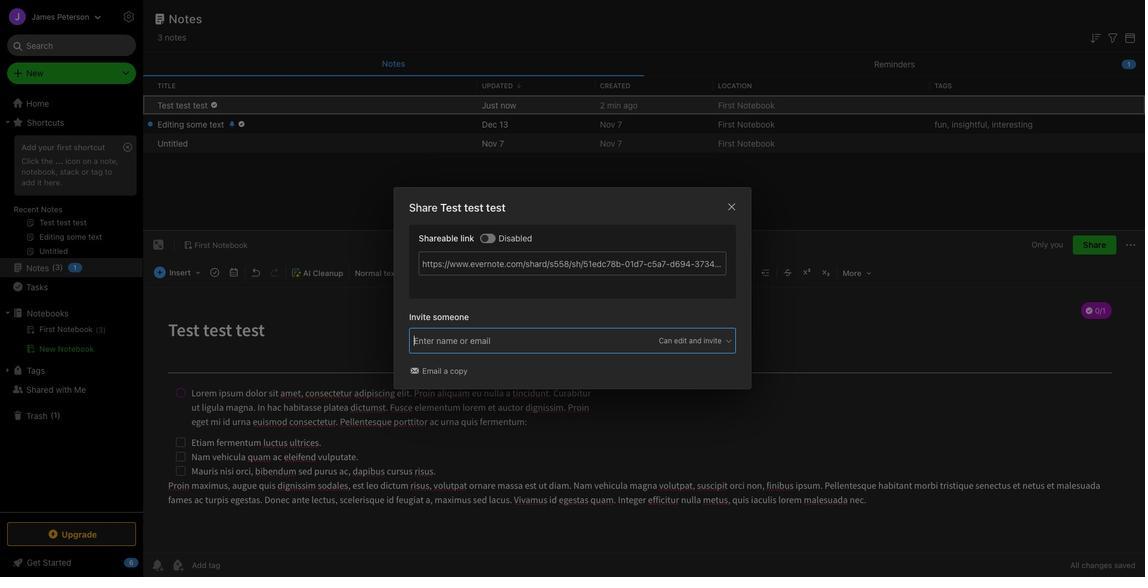 Task type: vqa. For each thing, say whether or not it's contained in the screenshot.
1
yes



Task type: locate. For each thing, give the bounding box(es) containing it.
here.
[[44, 178, 62, 187]]

0 horizontal spatial test
[[158, 100, 174, 110]]

fun, insightful, interesting
[[935, 119, 1033, 129]]

font family image
[[415, 264, 471, 281]]

shared with me
[[26, 385, 86, 395]]

1 horizontal spatial a
[[444, 367, 448, 376]]

new button
[[7, 63, 136, 84]]

fun,
[[935, 119, 950, 129]]

nov 7
[[600, 119, 622, 129], [482, 138, 504, 148], [600, 138, 622, 148]]

tab list
[[143, 53, 1146, 76]]

test
[[176, 100, 191, 110], [193, 100, 208, 110], [464, 202, 484, 214], [486, 202, 506, 214]]

1 horizontal spatial 1
[[73, 264, 77, 272]]

dec 13
[[482, 119, 509, 129]]

( for notes
[[52, 263, 55, 272]]

a right on
[[94, 156, 98, 166]]

2 vertical spatial 1
[[54, 411, 57, 420]]

min
[[608, 100, 621, 110]]

trash ( 1 )
[[26, 411, 60, 421]]

(
[[52, 263, 55, 272], [51, 411, 54, 420]]

shareable
[[419, 234, 458, 244]]

)
[[60, 263, 63, 272], [57, 411, 60, 420]]

test test test
[[158, 100, 208, 110]]

superscript image
[[799, 264, 816, 281]]

0 vertical spatial tags
[[935, 82, 952, 89]]

add
[[21, 178, 35, 187]]

3 notes
[[158, 32, 186, 42]]

Shared URL text field
[[419, 252, 727, 276]]

click
[[21, 156, 39, 166]]

tree
[[0, 94, 143, 512]]

test down 'title'
[[158, 100, 174, 110]]

tags up the fun,
[[935, 82, 952, 89]]

new up tags button
[[39, 344, 56, 354]]

add a reminder image
[[150, 559, 165, 573]]

notebook,
[[21, 167, 58, 177]]

notebook inside note window 'element'
[[213, 240, 248, 250]]

2
[[600, 100, 605, 110]]

upgrade button
[[7, 523, 136, 547]]

0 vertical spatial 3
[[158, 32, 163, 42]]

None search field
[[16, 35, 128, 56]]

recent
[[14, 205, 39, 214]]

share inside button
[[1084, 240, 1107, 250]]

1 vertical spatial test
[[441, 202, 462, 214]]

1 horizontal spatial tags
[[935, 82, 952, 89]]

share
[[409, 202, 438, 214], [1084, 240, 1107, 250]]

upgrade
[[62, 530, 97, 540]]

location
[[718, 82, 752, 89]]

to
[[105, 167, 112, 177]]

share up the shareable
[[409, 202, 438, 214]]

cell
[[143, 115, 153, 134]]

1 inside "trash ( 1 )"
[[54, 411, 57, 420]]

0 horizontal spatial 3
[[55, 263, 60, 272]]

notes
[[169, 12, 203, 26], [382, 58, 406, 69], [41, 205, 62, 214], [26, 263, 49, 273]]

a left copy
[[444, 367, 448, 376]]

tags inside button
[[27, 365, 45, 376]]

test
[[158, 100, 174, 110], [441, 202, 462, 214]]

0 vertical spatial share
[[409, 202, 438, 214]]

0 vertical spatial 1
[[1128, 60, 1131, 68]]

( for trash
[[51, 411, 54, 420]]

( inside "trash ( 1 )"
[[51, 411, 54, 420]]

edit
[[675, 337, 687, 346]]

7
[[618, 119, 622, 129], [500, 138, 504, 148], [618, 138, 622, 148]]

tags up shared
[[27, 365, 45, 376]]

a
[[94, 156, 98, 166], [444, 367, 448, 376]]

italic image
[[557, 264, 573, 281]]

email
[[422, 367, 442, 376]]

insightful,
[[952, 119, 990, 129]]

) right trash on the bottom left
[[57, 411, 60, 420]]

0 horizontal spatial 1
[[54, 411, 57, 420]]

notes button
[[143, 53, 644, 76]]

share for share test test test
[[409, 202, 438, 214]]

and
[[689, 337, 702, 346]]

( right trash on the bottom left
[[51, 411, 54, 420]]

0 horizontal spatial share
[[409, 202, 438, 214]]

1 vertical spatial 3
[[55, 263, 60, 272]]

test up shared link switcher icon
[[486, 202, 506, 214]]

add
[[21, 143, 36, 152]]

notebooks
[[27, 308, 69, 318]]

0 horizontal spatial a
[[94, 156, 98, 166]]

it
[[37, 178, 42, 187]]

1 vertical spatial 1
[[73, 264, 77, 272]]

0 horizontal spatial tags
[[27, 365, 45, 376]]

1 vertical spatial tags
[[27, 365, 45, 376]]

3 up tasks button at the left of page
[[55, 263, 60, 272]]

new
[[26, 68, 43, 78], [39, 344, 56, 354]]

notes inside button
[[382, 58, 406, 69]]

1 vertical spatial )
[[57, 411, 60, 420]]

( inside notes ( 3 )
[[52, 263, 55, 272]]

1 horizontal spatial test
[[441, 202, 462, 214]]

email a copy
[[422, 367, 468, 376]]

row group
[[143, 95, 1146, 153]]

) for trash
[[57, 411, 60, 420]]

1 vertical spatial (
[[51, 411, 54, 420]]

expand notebooks image
[[3, 309, 13, 318]]

1 horizontal spatial 3
[[158, 32, 163, 42]]

test up editing some text
[[176, 100, 191, 110]]

share right you
[[1084, 240, 1107, 250]]

insert link image
[[687, 264, 703, 281]]

reminders
[[875, 59, 916, 69]]

click the ...
[[21, 156, 63, 166]]

nov
[[600, 119, 616, 129], [482, 138, 497, 148], [600, 138, 616, 148]]

new for new
[[26, 68, 43, 78]]

new inside popup button
[[26, 68, 43, 78]]

new up home
[[26, 68, 43, 78]]

font color image
[[507, 264, 536, 281]]

1 vertical spatial new
[[39, 344, 56, 354]]

13
[[500, 119, 509, 129]]

) inside notes ( 3 )
[[60, 263, 63, 272]]

first inside first notebook button
[[195, 240, 210, 250]]

only you
[[1032, 240, 1064, 250]]

tags
[[935, 82, 952, 89], [27, 365, 45, 376]]

notebooks link
[[0, 304, 143, 323]]

interesting
[[992, 119, 1033, 129]]

first
[[57, 143, 72, 152]]

group
[[0, 132, 143, 263]]

test up some
[[193, 100, 208, 110]]

outdent image
[[758, 264, 775, 281]]

strikethrough image
[[780, 264, 797, 281]]

ai
[[303, 269, 311, 278]]

ago
[[624, 100, 638, 110]]

1 horizontal spatial share
[[1084, 240, 1107, 250]]

first notebook button
[[180, 237, 252, 254]]

) up tasks button at the left of page
[[60, 263, 63, 272]]

...
[[55, 156, 63, 166]]

new inside button
[[39, 344, 56, 354]]

email a copy button
[[409, 366, 470, 378]]

icon on a note, notebook, stack or tag to add it here.
[[21, 156, 119, 187]]

bulleted list image
[[627, 264, 643, 281]]

notes inside group
[[41, 205, 62, 214]]

0 vertical spatial new
[[26, 68, 43, 78]]

2 min ago
[[600, 100, 638, 110]]

tasks button
[[0, 277, 143, 297]]

1 vertical spatial a
[[444, 367, 448, 376]]

) inside "trash ( 1 )"
[[57, 411, 60, 420]]

share button
[[1073, 236, 1117, 255]]

0 vertical spatial )
[[60, 263, 63, 272]]

notebook inside group
[[58, 344, 94, 354]]

bold image
[[538, 264, 554, 281]]

first
[[718, 100, 735, 110], [718, 119, 735, 129], [718, 138, 735, 148], [195, 240, 210, 250]]

new notebook
[[39, 344, 94, 354]]

row group containing test test test
[[143, 95, 1146, 153]]

0 vertical spatial test
[[158, 100, 174, 110]]

new notebook group
[[0, 323, 143, 361]]

1 vertical spatial share
[[1084, 240, 1107, 250]]

test up shareable link
[[441, 202, 462, 214]]

3 left notes
[[158, 32, 163, 42]]

insert image
[[151, 264, 205, 281]]

a inside icon on a note, notebook, stack or tag to add it here.
[[94, 156, 98, 166]]

3 inside notes ( 3 )
[[55, 263, 60, 272]]

first notebook
[[718, 100, 775, 110], [718, 119, 775, 129], [718, 138, 775, 148], [195, 240, 248, 250]]

0 vertical spatial a
[[94, 156, 98, 166]]

( up tasks button at the left of page
[[52, 263, 55, 272]]

notebook
[[738, 100, 775, 110], [738, 119, 775, 129], [738, 138, 775, 148], [213, 240, 248, 250], [58, 344, 94, 354]]

0 vertical spatial (
[[52, 263, 55, 272]]

2 horizontal spatial 1
[[1128, 60, 1131, 68]]

first notebook inside button
[[195, 240, 248, 250]]

stack
[[60, 167, 79, 177]]

Search text field
[[16, 35, 128, 56]]



Task type: describe. For each thing, give the bounding box(es) containing it.
dec
[[482, 119, 497, 129]]

text
[[210, 119, 224, 129]]

trash
[[26, 411, 48, 421]]

Note Editor text field
[[143, 288, 1146, 553]]

tasks
[[26, 282, 48, 292]]

all changes saved
[[1071, 561, 1136, 570]]

all
[[1071, 561, 1080, 570]]

you
[[1051, 240, 1064, 250]]

indent image
[[739, 264, 755, 281]]

tree containing home
[[0, 94, 143, 512]]

saved
[[1115, 561, 1136, 570]]

settings image
[[122, 10, 136, 24]]

recent notes
[[14, 205, 62, 214]]

ai cleanup
[[303, 269, 343, 278]]

share test test test
[[409, 202, 506, 214]]

add your first shortcut
[[21, 143, 105, 152]]

notes inside notes ( 3 )
[[26, 263, 49, 273]]

notes
[[165, 32, 186, 42]]

heading level image
[[351, 264, 412, 281]]

underline image
[[576, 264, 593, 281]]

shortcuts button
[[0, 113, 143, 132]]

undo image
[[248, 264, 264, 281]]

group containing add your first shortcut
[[0, 132, 143, 263]]

expand note image
[[152, 238, 166, 253]]

icon
[[65, 156, 80, 166]]

expand tags image
[[3, 366, 13, 375]]

disabled
[[499, 234, 532, 244]]

note,
[[100, 156, 119, 166]]

task image
[[206, 264, 223, 281]]

copy
[[450, 367, 468, 376]]

on
[[83, 156, 92, 166]]

shortcut
[[74, 143, 105, 152]]

more image
[[839, 264, 876, 281]]

only
[[1032, 240, 1049, 250]]

updated
[[482, 82, 513, 89]]

shared
[[26, 385, 54, 395]]

invite
[[409, 312, 431, 323]]

Select permission field
[[636, 336, 733, 347]]

shareable link
[[419, 234, 474, 244]]

created
[[600, 82, 631, 89]]

or
[[82, 167, 89, 177]]

shortcuts
[[27, 117, 64, 127]]

can edit and invite
[[659, 337, 722, 346]]

highlight image
[[594, 264, 622, 281]]

numbered list image
[[646, 264, 662, 281]]

home link
[[0, 94, 143, 113]]

new notebook button
[[0, 342, 143, 356]]

link
[[461, 234, 474, 244]]

title
[[158, 82, 176, 89]]

note window element
[[143, 231, 1146, 578]]

checklist image
[[665, 264, 681, 281]]

tags button
[[0, 361, 143, 380]]

shared with me link
[[0, 380, 143, 399]]

tag
[[91, 167, 103, 177]]

the
[[41, 156, 53, 166]]

add tag image
[[171, 559, 185, 573]]

test up link
[[464, 202, 484, 214]]

home
[[26, 98, 49, 108]]

share for share
[[1084, 240, 1107, 250]]

) for notes
[[60, 263, 63, 272]]

ai cleanup button
[[288, 264, 348, 282]]

font size image
[[474, 264, 504, 281]]

just now
[[482, 100, 517, 110]]

a inside email a copy "button"
[[444, 367, 448, 376]]

editing some text
[[158, 119, 224, 129]]

untitled
[[158, 138, 188, 148]]

invite someone
[[409, 312, 469, 323]]

tab list containing notes
[[143, 53, 1146, 76]]

now
[[501, 100, 517, 110]]

new for new notebook
[[39, 344, 56, 354]]

editing
[[158, 119, 184, 129]]

invite
[[704, 337, 722, 346]]

alignment image
[[708, 264, 738, 281]]

me
[[74, 385, 86, 395]]

some
[[186, 119, 207, 129]]

close image
[[725, 200, 739, 214]]

with
[[56, 385, 72, 395]]

can
[[659, 337, 672, 346]]

changes
[[1082, 561, 1113, 570]]

just
[[482, 100, 499, 110]]

subscript image
[[818, 264, 835, 281]]

notes ( 3 )
[[26, 263, 63, 273]]

cleanup
[[313, 269, 343, 278]]

someone
[[433, 312, 469, 323]]

your
[[38, 143, 55, 152]]

shared link switcher image
[[482, 235, 489, 242]]

1 inside "tab list"
[[1128, 60, 1131, 68]]

calendar event image
[[226, 264, 242, 281]]

Add tag field
[[413, 335, 556, 348]]



